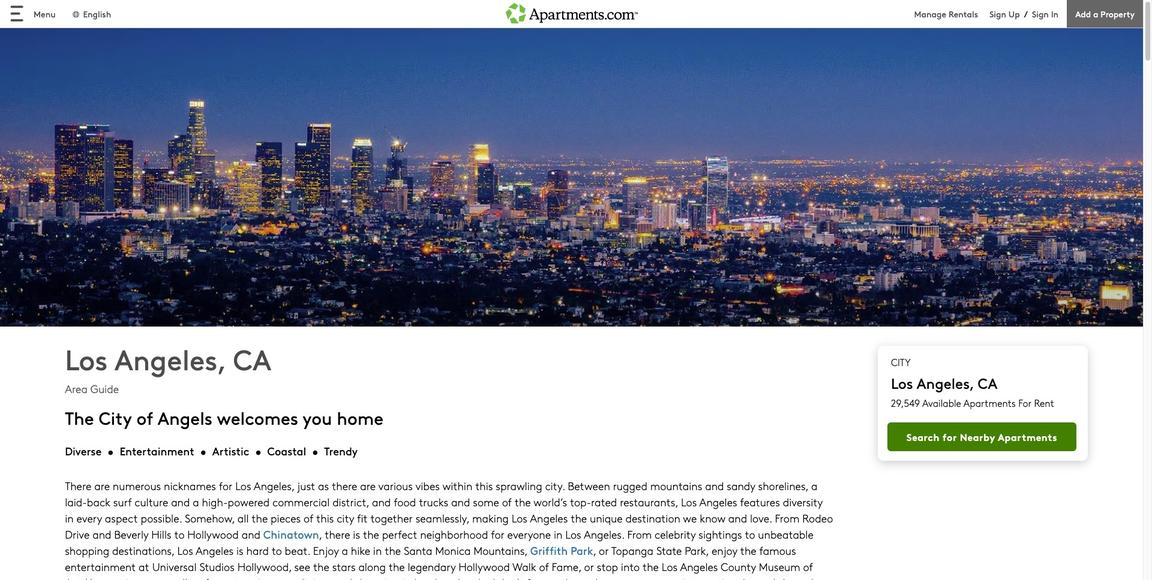 Task type: locate. For each thing, give the bounding box(es) containing it.
mountains,
[[474, 544, 527, 559]]

angeles. down unique
[[584, 528, 624, 543]]

within
[[442, 479, 472, 494]]

there down city
[[325, 528, 350, 543]]

of down commercial
[[304, 511, 313, 526]]

entertainment,
[[222, 576, 295, 581]]

1 horizontal spatial shopping
[[355, 576, 400, 581]]

, inside , there is the perfect neighborhood for everyone in los angeles.   from celebrity sightings to unbeatable shopping destinations, los angeles is hard to beat. enjoy a hike in the santa monica mountains,
[[319, 528, 322, 543]]

search
[[907, 430, 940, 444]]

los up park
[[565, 528, 581, 543]]

angeles. inside , or topanga state park, enjoy the famous entertainment at universal studios hollywood, see the stars along the legendary hollywood walk of fame, or stop into the los angeles county museum of art. your options are endless for entertainment, dining, and shopping in los angeles. and don't forget about the easy access to international travel throu
[[433, 576, 473, 581]]

0 horizontal spatial shopping
[[65, 544, 109, 559]]

shopping down drive
[[65, 544, 109, 559]]

los down legendary
[[414, 576, 430, 581]]

for up mountains,
[[491, 528, 504, 543]]

ca up welcomes
[[233, 340, 271, 379]]

los down state
[[662, 560, 678, 575]]

0 vertical spatial ,
[[319, 528, 322, 543]]

0 vertical spatial apartments
[[963, 397, 1016, 410]]

district,
[[332, 495, 369, 510]]

dining,
[[298, 576, 331, 581]]

los angeles, ca area guide
[[65, 340, 271, 397]]

hollywood,
[[237, 560, 291, 575]]

angeles. inside , there is the perfect neighborhood for everyone in los angeles.   from celebrity sightings to unbeatable shopping destinations, los angeles is hard to beat. enjoy a hike in the santa monica mountains,
[[584, 528, 624, 543]]

• left artistic
[[200, 444, 206, 459]]

some
[[473, 495, 499, 510]]

international
[[683, 576, 745, 581]]

2 horizontal spatial angeles,
[[917, 373, 974, 393]]

perfect
[[382, 528, 417, 543]]

angeles. down legendary
[[433, 576, 473, 581]]

from up topanga at the right bottom
[[627, 528, 652, 543]]

area
[[65, 382, 88, 397]]

1 horizontal spatial hollywood
[[458, 560, 510, 575]]

are up district,
[[360, 479, 376, 494]]

sign left in on the right top of the page
[[1032, 8, 1049, 20]]

up
[[1009, 8, 1020, 20]]

for up high-
[[219, 479, 232, 494]]

is left hard
[[236, 544, 243, 559]]

hollywood down somehow,
[[187, 528, 239, 543]]

ca up search for nearby apartments
[[978, 373, 997, 393]]

everyone
[[507, 528, 551, 543]]

and down nicknames
[[171, 495, 190, 510]]

the up "county"
[[740, 544, 756, 559]]

to inside , or topanga state park, enjoy the famous entertainment at universal studios hollywood, see the stars along the legendary hollywood walk of fame, or stop into the los angeles county museum of art. your options are endless for entertainment, dining, and shopping in los angeles. and don't forget about the easy access to international travel throu
[[670, 576, 680, 581]]

a right add
[[1093, 8, 1098, 20]]

unbeatable
[[758, 528, 813, 543]]

0 vertical spatial angeles.
[[584, 528, 624, 543]]

celebrity
[[655, 528, 696, 543]]

of
[[136, 406, 153, 430], [502, 495, 512, 510], [304, 511, 313, 526], [539, 560, 549, 575], [803, 560, 813, 575]]

0 horizontal spatial sign
[[989, 8, 1006, 20]]

hard
[[246, 544, 269, 559]]

for down studios
[[205, 576, 219, 581]]

• right diverse
[[108, 444, 114, 459]]

are up back
[[94, 479, 110, 494]]

1 vertical spatial or
[[584, 560, 594, 575]]

coastal
[[267, 444, 306, 459]]

and up hard
[[242, 528, 260, 543]]

in down laid-
[[65, 511, 74, 526]]

1 vertical spatial ,
[[593, 544, 596, 559]]

love.
[[750, 511, 772, 526]]

and down every
[[93, 528, 111, 543]]

angels
[[158, 406, 212, 430]]

to right access
[[670, 576, 680, 581]]

1 vertical spatial hollywood
[[458, 560, 510, 575]]

to inside there are numerous nicknames for los angeles, just as there are various vibes within this sprawling city. between rugged mountains and sandy shorelines, a laid-back surf culture and a high-powered commercial district, and food trucks and some of the world's top-rated restaurants, los angeles features diversity in every aspect possible. somehow, all the pieces of this city fit together seamlessly, making los angeles the unique destination we know and love. from rodeo drive and beverly hills to hollywood and
[[174, 528, 184, 543]]

to right hills on the bottom left of page
[[174, 528, 184, 543]]

angeles up studios
[[196, 544, 233, 559]]

sign
[[989, 8, 1006, 20], [1032, 8, 1049, 20]]

0 vertical spatial shopping
[[65, 544, 109, 559]]

of up forget
[[539, 560, 549, 575]]

0 vertical spatial hollywood
[[187, 528, 239, 543]]

angeles inside , or topanga state park, enjoy the famous entertainment at universal studios hollywood, see the stars along the legendary hollywood walk of fame, or stop into the los angeles county museum of art. your options are endless for entertainment, dining, and shopping in los angeles. and don't forget about the easy access to international travel throu
[[680, 560, 718, 575]]

along
[[358, 560, 386, 575]]

a left hike
[[342, 544, 348, 559]]

for
[[942, 430, 957, 444], [219, 479, 232, 494], [491, 528, 504, 543], [205, 576, 219, 581]]

of right the "museum"
[[803, 560, 813, 575]]

park,
[[685, 544, 709, 559]]

there are numerous nicknames for los angeles, just as there are various vibes within this sprawling city. between rugged mountains and sandy shorelines, a laid-back surf culture and a high-powered commercial district, and food trucks and some of the world's top-rated restaurants, los angeles features diversity in every aspect possible. somehow, all the pieces of this city fit together seamlessly, making los angeles the unique destination we know and love. from rodeo drive and beverly hills to hollywood and
[[65, 479, 833, 543]]

1 horizontal spatial ca
[[978, 373, 997, 393]]

, there is the perfect neighborhood for everyone in los angeles.   from celebrity sightings to unbeatable shopping destinations, los angeles is hard to beat. enjoy a hike in the santa monica mountains,
[[65, 528, 813, 559]]

for
[[1018, 397, 1031, 410]]

1 horizontal spatial ,
[[593, 544, 596, 559]]

shopping inside , or topanga state park, enjoy the famous entertainment at universal studios hollywood, see the stars along the legendary hollywood walk of fame, or stop into the los angeles county museum of art. your options are endless for entertainment, dining, and shopping in los angeles. and don't forget about the easy access to international travel throu
[[355, 576, 400, 581]]

0 horizontal spatial or
[[584, 560, 594, 575]]

sprawling
[[496, 479, 542, 494]]

the
[[515, 495, 531, 510], [252, 511, 268, 526], [571, 511, 587, 526], [363, 528, 379, 543], [385, 544, 401, 559], [740, 544, 756, 559], [313, 560, 329, 575], [389, 560, 405, 575], [643, 560, 659, 575], [591, 576, 607, 581]]

0 horizontal spatial hollywood
[[187, 528, 239, 543]]

there
[[65, 479, 91, 494]]

various
[[378, 479, 413, 494]]

the down fit
[[363, 528, 379, 543]]

1 vertical spatial apartments
[[998, 430, 1057, 444]]

sign left up
[[989, 8, 1006, 20]]

, inside , or topanga state park, enjoy the famous entertainment at universal studios hollywood, see the stars along the legendary hollywood walk of fame, or stop into the los angeles county museum of art. your options are endless for entertainment, dining, and shopping in los angeles. and don't forget about the easy access to international travel throu
[[593, 544, 596, 559]]

los down city
[[891, 373, 913, 393]]

there up district,
[[332, 479, 357, 494]]

are
[[94, 479, 110, 494], [360, 479, 376, 494], [148, 576, 164, 581]]

to
[[174, 528, 184, 543], [745, 528, 755, 543], [272, 544, 282, 559], [670, 576, 680, 581]]

somehow,
[[185, 511, 235, 526]]

0 vertical spatial there
[[332, 479, 357, 494]]

powered
[[228, 495, 270, 510]]

2 horizontal spatial are
[[360, 479, 376, 494]]

city los angeles, ca 29,549 available apartments for rent
[[891, 356, 1054, 410]]

0 vertical spatial is
[[353, 528, 360, 543]]

food
[[394, 495, 416, 510]]

angeles,
[[115, 340, 226, 379], [917, 373, 974, 393], [254, 479, 294, 494]]

together
[[371, 511, 413, 526]]

1 horizontal spatial angeles,
[[254, 479, 294, 494]]

city
[[891, 356, 910, 369]]

• right artistic
[[255, 444, 261, 459]]

from inside , there is the perfect neighborhood for everyone in los angeles.   from celebrity sightings to unbeatable shopping destinations, los angeles is hard to beat. enjoy a hike in the santa monica mountains,
[[627, 528, 652, 543]]

trendy
[[324, 444, 358, 459]]

are inside , or topanga state park, enjoy the famous entertainment at universal studios hollywood, see the stars along the legendary hollywood walk of fame, or stop into the los angeles county museum of art. your options are endless for entertainment, dining, and shopping in los angeles. and don't forget about the easy access to international travel throu
[[148, 576, 164, 581]]

legendary
[[408, 560, 456, 575]]

in inside there are numerous nicknames for los angeles, just as there are various vibes within this sprawling city. between rugged mountains and sandy shorelines, a laid-back surf culture and a high-powered commercial district, and food trucks and some of the world's top-rated restaurants, los angeles features diversity in every aspect possible. somehow, all the pieces of this city fit together seamlessly, making los angeles the unique destination we know and love. from rodeo drive and beverly hills to hollywood and
[[65, 511, 74, 526]]

in down legendary
[[403, 576, 411, 581]]

easy
[[610, 576, 632, 581]]

0 horizontal spatial angeles.
[[433, 576, 473, 581]]

0 horizontal spatial angeles,
[[115, 340, 226, 379]]

and
[[476, 576, 495, 581]]

in
[[65, 511, 74, 526], [554, 528, 562, 543], [373, 544, 382, 559], [403, 576, 411, 581]]

there
[[332, 479, 357, 494], [325, 528, 350, 543]]

los up area
[[65, 340, 108, 379]]

apartments
[[963, 397, 1016, 410], [998, 430, 1057, 444]]

0 horizontal spatial is
[[236, 544, 243, 559]]

numerous
[[113, 479, 161, 494]]

this up some
[[475, 479, 493, 494]]

to down love.
[[745, 528, 755, 543]]

english
[[83, 8, 111, 20]]

you
[[303, 406, 332, 430]]

0 vertical spatial from
[[775, 511, 799, 526]]

rentals
[[949, 8, 978, 20]]

0 horizontal spatial ,
[[319, 528, 322, 543]]

from
[[775, 511, 799, 526], [627, 528, 652, 543]]

los up universal
[[177, 544, 193, 559]]

los up everyone
[[512, 511, 527, 526]]

enjoy
[[712, 544, 737, 559]]

angeles down the park,
[[680, 560, 718, 575]]

, for there
[[319, 528, 322, 543]]

1 vertical spatial there
[[325, 528, 350, 543]]

just
[[297, 479, 315, 494]]

aspect
[[105, 511, 138, 526]]

a up diversity
[[811, 479, 817, 494]]

enjoy
[[313, 544, 339, 559]]

the up access
[[643, 560, 659, 575]]

1 vertical spatial shopping
[[355, 576, 400, 581]]

apartments inside city los angeles, ca 29,549 available apartments for rent
[[963, 397, 1016, 410]]

guide
[[90, 382, 119, 397]]

1 vertical spatial is
[[236, 544, 243, 559]]

0 vertical spatial this
[[475, 479, 493, 494]]

the right the all
[[252, 511, 268, 526]]

shorelines,
[[758, 479, 808, 494]]

1 vertical spatial angeles.
[[433, 576, 473, 581]]

1 horizontal spatial or
[[599, 544, 609, 559]]

or up the stop
[[599, 544, 609, 559]]

shopping down along
[[355, 576, 400, 581]]

this left city
[[316, 511, 334, 526]]

from up unbeatable on the right of page
[[775, 511, 799, 526]]

this
[[475, 479, 493, 494], [316, 511, 334, 526]]

0 horizontal spatial this
[[316, 511, 334, 526]]

1 • from the left
[[108, 444, 114, 459]]

search for nearby apartments
[[907, 430, 1057, 444]]

and down stars
[[334, 576, 352, 581]]

there inside there are numerous nicknames for los angeles, just as there are various vibes within this sprawling city. between rugged mountains and sandy shorelines, a laid-back surf culture and a high-powered commercial district, and food trucks and some of the world's top-rated restaurants, los angeles features diversity in every aspect possible. somehow, all the pieces of this city fit together seamlessly, making los angeles the unique destination we know and love. from rodeo drive and beverly hills to hollywood and
[[332, 479, 357, 494]]

1 vertical spatial from
[[627, 528, 652, 543]]

are down at
[[148, 576, 164, 581]]

seamlessly,
[[416, 511, 469, 526]]

1 horizontal spatial from
[[775, 511, 799, 526]]

drive
[[65, 528, 90, 543]]

at
[[139, 560, 149, 575]]

in up griffith park
[[554, 528, 562, 543]]

a down nicknames
[[193, 495, 199, 510]]

1 horizontal spatial is
[[353, 528, 360, 543]]

hollywood up and
[[458, 560, 510, 575]]

chinatown
[[263, 528, 319, 543]]

apartments up search for nearby apartments
[[963, 397, 1016, 410]]

angeles, inside there are numerous nicknames for los angeles, just as there are various vibes within this sprawling city. between rugged mountains and sandy shorelines, a laid-back surf culture and a high-powered commercial district, and food trucks and some of the world's top-rated restaurants, los angeles features diversity in every aspect possible. somehow, all the pieces of this city fit together seamlessly, making los angeles the unique destination we know and love. from rodeo drive and beverly hills to hollywood and
[[254, 479, 294, 494]]

2 • from the left
[[200, 444, 206, 459]]

apartments down for
[[998, 430, 1057, 444]]

1 horizontal spatial sign
[[1032, 8, 1049, 20]]

there inside , there is the perfect neighborhood for everyone in los angeles.   from celebrity sightings to unbeatable shopping destinations, los angeles is hard to beat. enjoy a hike in the santa monica mountains,
[[325, 528, 350, 543]]

0 horizontal spatial ca
[[233, 340, 271, 379]]

is up hike
[[353, 528, 360, 543]]

1 horizontal spatial are
[[148, 576, 164, 581]]

or down park
[[584, 560, 594, 575]]

• left trendy
[[312, 444, 318, 459]]

1 horizontal spatial angeles.
[[584, 528, 624, 543]]

back
[[87, 495, 110, 510]]

0 horizontal spatial from
[[627, 528, 652, 543]]

shopping inside , there is the perfect neighborhood for everyone in los angeles.   from celebrity sightings to unbeatable shopping destinations, los angeles is hard to beat. enjoy a hike in the santa monica mountains,
[[65, 544, 109, 559]]

add a property
[[1075, 8, 1135, 20]]

los inside city los angeles, ca 29,549 available apartments for rent
[[891, 373, 913, 393]]

surf
[[113, 495, 132, 510]]

about
[[559, 576, 588, 581]]

angeles
[[699, 495, 737, 510], [530, 511, 568, 526], [196, 544, 233, 559], [680, 560, 718, 575]]



Task type: vqa. For each thing, say whether or not it's contained in the screenshot.
text field
no



Task type: describe. For each thing, give the bounding box(es) containing it.
and down the within
[[451, 495, 470, 510]]

stars
[[332, 560, 356, 575]]

manage
[[914, 8, 946, 20]]

options
[[110, 576, 146, 581]]

monica
[[435, 544, 471, 559]]

fit
[[357, 511, 368, 526]]

nearby
[[960, 430, 995, 444]]

of down sprawling
[[502, 495, 512, 510]]

0 horizontal spatial are
[[94, 479, 110, 494]]

studios
[[199, 560, 234, 575]]

pieces
[[271, 511, 301, 526]]

hollywood inside , or topanga state park, enjoy the famous entertainment at universal studios hollywood, see the stars along the legendary hollywood walk of fame, or stop into the los angeles county museum of art. your options are endless for entertainment, dining, and shopping in los angeles. and don't forget about the easy access to international travel throu
[[458, 560, 510, 575]]

menu button
[[0, 0, 65, 28]]

and up together at the bottom left
[[372, 495, 391, 510]]

sign up link
[[989, 8, 1020, 20]]

world's
[[534, 495, 567, 510]]

from inside there are numerous nicknames for los angeles, just as there are various vibes within this sprawling city. between rugged mountains and sandy shorelines, a laid-back surf culture and a high-powered commercial district, and food trucks and some of the world's top-rated restaurants, los angeles features diversity in every aspect possible. somehow, all the pieces of this city fit together seamlessly, making los angeles the unique destination we know and love. from rodeo drive and beverly hills to hollywood and
[[775, 511, 799, 526]]

topanga
[[611, 544, 653, 559]]

diverse • entertainment • artistic • coastal • trendy
[[65, 444, 358, 459]]

art.
[[65, 576, 83, 581]]

top-
[[570, 495, 591, 510]]

background image image
[[0, 28, 1143, 327]]

city.
[[545, 479, 565, 494]]

commercial
[[272, 495, 330, 510]]

the down top-
[[571, 511, 587, 526]]

menu
[[34, 8, 56, 20]]

every
[[77, 511, 102, 526]]

santa
[[404, 544, 432, 559]]

hike
[[351, 544, 370, 559]]

welcomes
[[217, 406, 298, 430]]

the down sprawling
[[515, 495, 531, 510]]

hollywood inside there are numerous nicknames for los angeles, just as there are various vibes within this sprawling city. between rugged mountains and sandy shorelines, a laid-back surf culture and a high-powered commercial district, and food trucks and some of the world's top-rated restaurants, los angeles features diversity in every aspect possible. somehow, all the pieces of this city fit together seamlessly, making los angeles the unique destination we know and love. from rodeo drive and beverly hills to hollywood and
[[187, 528, 239, 543]]

diversity
[[783, 495, 823, 510]]

add
[[1075, 8, 1091, 20]]

your
[[86, 576, 107, 581]]

we
[[683, 511, 697, 526]]

culture
[[135, 495, 168, 510]]

griffith park
[[530, 544, 593, 559]]

sign in link
[[1032, 8, 1059, 20]]

endless
[[167, 576, 202, 581]]

and left sandy
[[705, 479, 724, 494]]

1 sign from the left
[[989, 8, 1006, 20]]

english link
[[71, 8, 111, 20]]

making
[[472, 511, 509, 526]]

rodeo
[[802, 511, 833, 526]]

the up dining,
[[313, 560, 329, 575]]

the down perfect
[[385, 544, 401, 559]]

between
[[568, 479, 610, 494]]

a inside , there is the perfect neighborhood for everyone in los angeles.   from celebrity sightings to unbeatable shopping destinations, los angeles is hard to beat. enjoy a hike in the santa monica mountains,
[[342, 544, 348, 559]]

/
[[1024, 8, 1028, 20]]

angeles, inside los angeles, ca area guide
[[115, 340, 226, 379]]

trucks
[[419, 495, 448, 510]]

in inside , or topanga state park, enjoy the famous entertainment at universal studios hollywood, see the stars along the legendary hollywood walk of fame, or stop into the los angeles county museum of art. your options are endless for entertainment, dining, and shopping in los angeles. and don't forget about the easy access to international travel throu
[[403, 576, 411, 581]]

for inside , there is the perfect neighborhood for everyone in los angeles.   from celebrity sightings to unbeatable shopping destinations, los angeles is hard to beat. enjoy a hike in the santa monica mountains,
[[491, 528, 504, 543]]

angeles down world's
[[530, 511, 568, 526]]

ca inside city los angeles, ca 29,549 available apartments for rent
[[978, 373, 997, 393]]

beat.
[[285, 544, 310, 559]]

in right hike
[[373, 544, 382, 559]]

, for or
[[593, 544, 596, 559]]

diverse
[[65, 444, 102, 459]]

vibes
[[415, 479, 440, 494]]

don't
[[498, 576, 524, 581]]

artistic
[[212, 444, 249, 459]]

apartments.com logo image
[[506, 0, 638, 23]]

0 vertical spatial or
[[599, 544, 609, 559]]

2 sign from the left
[[1032, 8, 1049, 20]]

unique
[[590, 511, 623, 526]]

ca inside los angeles, ca area guide
[[233, 340, 271, 379]]

the down the stop
[[591, 576, 607, 581]]

sandy
[[727, 479, 755, 494]]

add a property link
[[1067, 0, 1143, 28]]

and inside , or topanga state park, enjoy the famous entertainment at universal studios hollywood, see the stars along the legendary hollywood walk of fame, or stop into the los angeles county museum of art. your options are endless for entertainment, dining, and shopping in los angeles. and don't forget about the easy access to international travel throu
[[334, 576, 352, 581]]

, or topanga state park, enjoy the famous entertainment at universal studios hollywood, see the stars along the legendary hollywood walk of fame, or stop into the los angeles county museum of art. your options are endless for entertainment, dining, and shopping in los angeles. and don't forget about the easy access to international travel throu
[[65, 544, 817, 581]]

home
[[337, 406, 383, 430]]

1 horizontal spatial this
[[475, 479, 493, 494]]

city
[[99, 406, 132, 430]]

restaurants,
[[620, 495, 678, 510]]

in
[[1051, 8, 1059, 20]]

hills
[[151, 528, 171, 543]]

to right hard
[[272, 544, 282, 559]]

1 vertical spatial this
[[316, 511, 334, 526]]

destinations,
[[112, 544, 174, 559]]

sightings
[[699, 528, 742, 543]]

los inside los angeles, ca area guide
[[65, 340, 108, 379]]

rent
[[1034, 397, 1054, 410]]

manage rentals link
[[914, 8, 989, 20]]

universal
[[152, 560, 197, 575]]

beverly
[[114, 528, 148, 543]]

possible.
[[141, 511, 182, 526]]

travel
[[748, 576, 776, 581]]

for inside , or topanga state park, enjoy the famous entertainment at universal studios hollywood, see the stars along the legendary hollywood walk of fame, or stop into the los angeles county museum of art. your options are endless for entertainment, dining, and shopping in los angeles. and don't forget about the easy access to international travel throu
[[205, 576, 219, 581]]

forget
[[527, 576, 556, 581]]

los up we
[[681, 495, 697, 510]]

for right "search"
[[942, 430, 957, 444]]

4 • from the left
[[312, 444, 318, 459]]

angeles up know
[[699, 495, 737, 510]]

entertainment
[[120, 444, 194, 459]]

destination
[[626, 511, 680, 526]]

the right along
[[389, 560, 405, 575]]

angeles, inside city los angeles, ca 29,549 available apartments for rent
[[917, 373, 974, 393]]

and left love.
[[728, 511, 747, 526]]

high-
[[202, 495, 228, 510]]

3 • from the left
[[255, 444, 261, 459]]

the city of angels welcomes you home
[[65, 406, 383, 430]]

of right city
[[136, 406, 153, 430]]

nicknames
[[164, 479, 216, 494]]

for inside there are numerous nicknames for los angeles, just as there are various vibes within this sprawling city. between rugged mountains and sandy shorelines, a laid-back surf culture and a high-powered commercial district, and food trucks and some of the world's top-rated restaurants, los angeles features diversity in every aspect possible. somehow, all the pieces of this city fit together seamlessly, making los angeles the unique destination we know and love. from rodeo drive and beverly hills to hollywood and
[[219, 479, 232, 494]]

los up powered
[[235, 479, 251, 494]]

into
[[621, 560, 640, 575]]

angeles inside , there is the perfect neighborhood for everyone in los angeles.   from celebrity sightings to unbeatable shopping destinations, los angeles is hard to beat. enjoy a hike in the santa monica mountains,
[[196, 544, 233, 559]]

county
[[721, 560, 756, 575]]

features
[[740, 495, 780, 510]]



